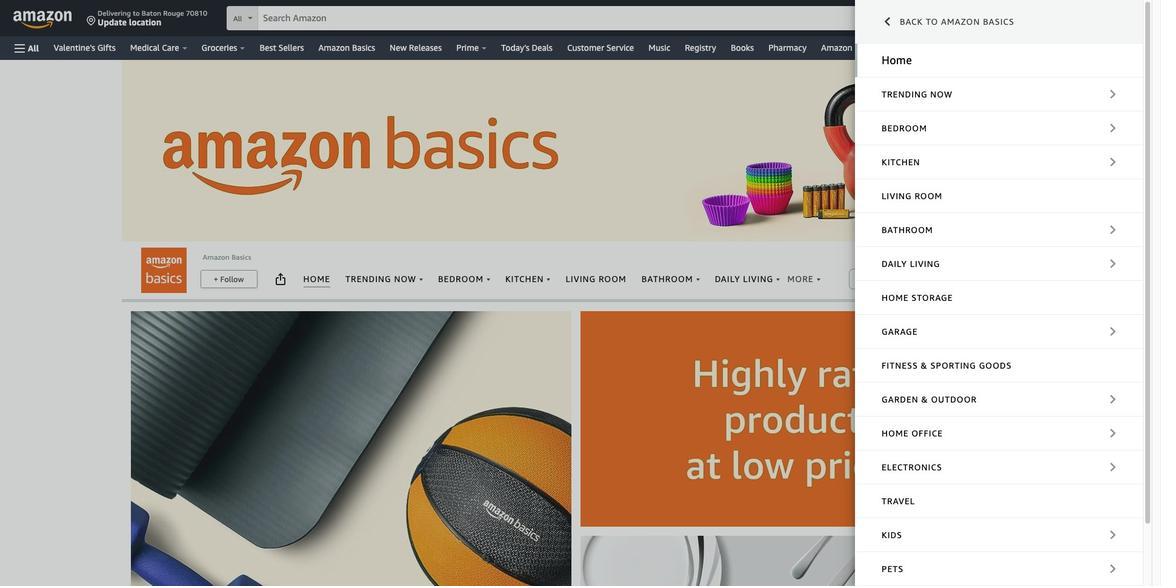 Task type: vqa. For each thing, say whether or not it's contained in the screenshot.
Choices in the More Buying Choices $17.91 (3 used & new offers)
no



Task type: describe. For each thing, give the bounding box(es) containing it.
music link
[[642, 39, 678, 56]]

back
[[900, 16, 924, 27]]

+ follow
[[214, 275, 244, 284]]

customer
[[567, 42, 605, 53]]

fashion link
[[886, 39, 930, 56]]

2 vertical spatial basics
[[232, 253, 251, 262]]

Search all Amazon Basics search field
[[872, 269, 1002, 290]]

all inside all search box
[[233, 14, 242, 23]]

valentine's
[[54, 42, 95, 53]]

amazon basics inside navigation navigation
[[319, 42, 375, 53]]

Search Amazon text field
[[258, 7, 870, 30]]

care
[[162, 42, 179, 53]]

gift cards
[[937, 42, 975, 53]]

service
[[607, 42, 634, 53]]

1 vertical spatial amazon basics
[[203, 253, 251, 262]]

location
[[129, 17, 161, 27]]

luxury stores
[[997, 42, 1050, 53]]

all button
[[9, 36, 45, 60]]

search image
[[853, 272, 868, 287]]

navigation navigation
[[0, 0, 1153, 60]]

medical
[[130, 42, 160, 53]]

amazon home link
[[814, 39, 886, 56]]

luxury
[[997, 42, 1024, 53]]

new releases
[[390, 42, 442, 53]]

find
[[1065, 42, 1081, 53]]

gifts
[[97, 42, 116, 53]]

medical care link
[[123, 39, 194, 56]]

amazon basics logo image
[[141, 248, 187, 293]]

luxury stores link
[[990, 39, 1057, 56]]

music
[[649, 42, 671, 53]]

releases
[[409, 42, 442, 53]]

hello,
[[964, 8, 984, 18]]

hello, sign in
[[964, 8, 1007, 18]]

valentine's gifts
[[54, 42, 116, 53]]

customer service
[[567, 42, 634, 53]]

account
[[964, 17, 997, 27]]

best
[[260, 42, 276, 53]]

pharmacy link
[[762, 39, 814, 56]]

sell link
[[1112, 39, 1141, 56]]

all inside all button
[[28, 43, 39, 53]]

en
[[933, 16, 944, 26]]

delivering to baton rouge 70810 update location
[[98, 8, 207, 27]]

today's
[[502, 42, 530, 53]]

today's deals link
[[494, 39, 560, 56]]

baton
[[142, 8, 161, 18]]

1 horizontal spatial amazon basics link
[[311, 39, 383, 56]]

to for back
[[926, 16, 939, 27]]

best sellers
[[260, 42, 304, 53]]



Task type: locate. For each thing, give the bounding box(es) containing it.
amazon image
[[13, 11, 72, 29]]

all
[[233, 14, 242, 23], [28, 43, 39, 53]]

&
[[999, 17, 1005, 27]]

all up groceries link
[[233, 14, 242, 23]]

new
[[390, 42, 407, 53]]

to right 'back'
[[926, 16, 939, 27]]

prime
[[457, 42, 479, 53]]

lists
[[1007, 17, 1025, 27]]

sellers
[[279, 42, 304, 53]]

1 horizontal spatial amazon basics
[[319, 42, 375, 53]]

stores
[[1026, 42, 1050, 53]]

account & lists
[[964, 17, 1025, 27]]

sign
[[986, 8, 999, 18]]

fashion
[[893, 42, 922, 53]]

find a gift link
[[1057, 39, 1112, 56]]

amazon home
[[822, 42, 878, 53]]

share image
[[273, 272, 288, 287]]

back to amazon basics
[[900, 16, 1015, 27]]

amazon basics link
[[311, 39, 383, 56], [203, 253, 251, 262]]

amazon basics
[[319, 42, 375, 53], [203, 253, 251, 262]]

2 horizontal spatial basics
[[984, 16, 1015, 27]]

to inside delivering to baton rouge 70810 update location
[[133, 8, 140, 18]]

1 horizontal spatial gift
[[1090, 42, 1105, 53]]

All search field
[[227, 6, 897, 32]]

in
[[1001, 8, 1007, 18]]

1 vertical spatial basics
[[352, 42, 375, 53]]

books link
[[724, 39, 762, 56]]

0 horizontal spatial basics
[[232, 253, 251, 262]]

to
[[133, 8, 140, 18], [926, 16, 939, 27]]

1 gift from the left
[[937, 42, 951, 53]]

gift left cards
[[937, 42, 951, 53]]

0 vertical spatial all
[[233, 14, 242, 23]]

0 horizontal spatial amazon basics link
[[203, 253, 251, 262]]

0 vertical spatial amazon basics link
[[311, 39, 383, 56]]

delivering
[[98, 8, 131, 18]]

2 gift from the left
[[1090, 42, 1105, 53]]

amazon basics link left new
[[311, 39, 383, 56]]

gift right a
[[1090, 42, 1105, 53]]

new releases link
[[383, 39, 449, 56]]

registry link
[[678, 39, 724, 56]]

0 horizontal spatial to
[[133, 8, 140, 18]]

to left baton
[[133, 8, 140, 18]]

sell
[[1119, 42, 1133, 53]]

valentine's gifts link
[[46, 39, 123, 56]]

none submit inside all search box
[[870, 6, 897, 30]]

best sellers link
[[252, 39, 311, 56]]

70810
[[186, 8, 207, 18]]

amazon basics left new
[[319, 42, 375, 53]]

rouge
[[163, 8, 184, 18]]

medical care
[[130, 42, 179, 53]]

1 horizontal spatial to
[[926, 16, 939, 27]]

0 horizontal spatial amazon basics
[[203, 253, 251, 262]]

all down amazon image
[[28, 43, 39, 53]]

books
[[731, 42, 754, 53]]

0 vertical spatial basics
[[984, 16, 1015, 27]]

en link
[[911, 3, 955, 33]]

+ follow button
[[201, 271, 257, 288]]

deals
[[532, 42, 553, 53]]

customer service link
[[560, 39, 642, 56]]

None submit
[[870, 6, 897, 30]]

update
[[98, 17, 127, 27]]

0 items in cart image
[[1098, 10, 1121, 26]]

1 vertical spatial amazon basics link
[[203, 253, 251, 262]]

prime link
[[449, 39, 494, 56]]

groceries
[[202, 42, 237, 53]]

gift cards link
[[930, 39, 990, 56]]

1 horizontal spatial basics
[[352, 42, 375, 53]]

basics
[[984, 16, 1015, 27], [352, 42, 375, 53], [232, 253, 251, 262]]

0 horizontal spatial all
[[28, 43, 39, 53]]

to for delivering
[[133, 8, 140, 18]]

gift
[[937, 42, 951, 53], [1090, 42, 1105, 53]]

cards
[[954, 42, 975, 53]]

pharmacy
[[769, 42, 807, 53]]

follow
[[220, 275, 244, 284]]

amazon
[[942, 16, 981, 27], [319, 42, 350, 53], [822, 42, 853, 53], [203, 253, 230, 262]]

find a gift
[[1065, 42, 1105, 53]]

amazon basics up + follow "button"
[[203, 253, 251, 262]]

amazon basics link up + follow "button"
[[203, 253, 251, 262]]

0 horizontal spatial gift
[[937, 42, 951, 53]]

0 vertical spatial amazon basics
[[319, 42, 375, 53]]

today's deals
[[502, 42, 553, 53]]

groceries link
[[194, 39, 252, 56]]

a
[[1083, 42, 1088, 53]]

basics inside navigation navigation
[[352, 42, 375, 53]]

1 horizontal spatial all
[[233, 14, 242, 23]]

+
[[214, 275, 218, 284]]

1 vertical spatial all
[[28, 43, 39, 53]]

home
[[855, 42, 878, 53]]

registry
[[685, 42, 717, 53]]



